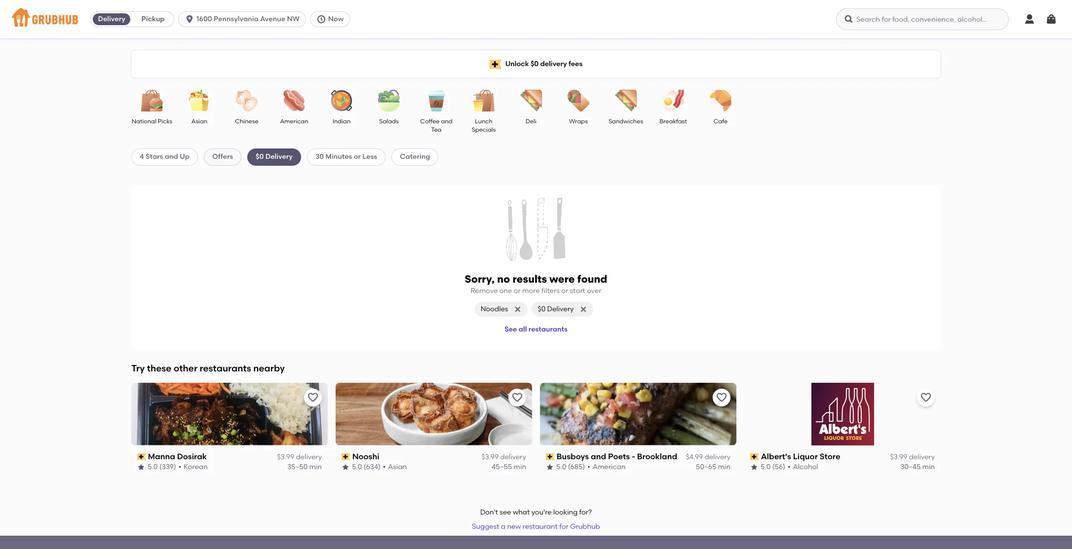 Task type: describe. For each thing, give the bounding box(es) containing it.
4 stars and up
[[140, 153, 190, 161]]

new
[[507, 523, 521, 531]]

for?
[[580, 509, 592, 518]]

nearby
[[254, 363, 285, 375]]

picks
[[158, 118, 173, 125]]

subscription pass image for busboys and poets - brookland
[[546, 454, 555, 461]]

try
[[131, 363, 145, 375]]

save this restaurant image
[[921, 392, 933, 404]]

don't
[[481, 509, 498, 518]]

-
[[632, 452, 636, 462]]

5.0 for manna dosirak
[[148, 463, 158, 472]]

salads image
[[372, 90, 407, 112]]

$3.99 delivery for nooshi
[[482, 453, 527, 462]]

salads
[[379, 118, 399, 125]]

5.0 for nooshi
[[352, 463, 362, 472]]

manna dosirak
[[148, 452, 207, 462]]

chinese image
[[230, 90, 264, 112]]

dosirak
[[177, 452, 207, 462]]

breakfast image
[[656, 90, 691, 112]]

nw
[[287, 15, 300, 23]]

manna dosirak logo image
[[131, 383, 328, 446]]

$4.99
[[686, 453, 703, 462]]

now button
[[310, 11, 354, 27]]

and for coffee and tea
[[441, 118, 453, 125]]

coffee and tea image
[[419, 90, 454, 112]]

deli image
[[514, 90, 549, 112]]

min for dosirak
[[310, 463, 322, 472]]

were
[[550, 273, 575, 286]]

1 vertical spatial $0
[[256, 153, 264, 161]]

30–45
[[901, 463, 921, 472]]

$3.99 for manna dosirak
[[277, 453, 294, 462]]

• for albert's liquor store
[[788, 463, 791, 472]]

delivery for nooshi
[[501, 453, 527, 462]]

• asian
[[383, 463, 407, 472]]

lunch
[[475, 118, 493, 125]]

5.0 (634)
[[352, 463, 381, 472]]

noodles button
[[475, 302, 528, 317]]

2 save this restaurant image from the left
[[512, 392, 524, 404]]

(634)
[[364, 463, 381, 472]]

$4.99 delivery
[[686, 453, 731, 462]]

(56)
[[773, 463, 786, 472]]

pickup
[[142, 15, 165, 23]]

see all restaurants button
[[501, 321, 572, 339]]

1 horizontal spatial asian
[[388, 463, 407, 472]]

sorry,
[[465, 273, 495, 286]]

unlock $0 delivery fees
[[506, 60, 583, 68]]

sandwiches
[[609, 118, 644, 125]]

see all restaurants
[[505, 326, 568, 334]]

save this restaurant image for dosirak
[[307, 392, 319, 404]]

0 vertical spatial $0 delivery
[[256, 153, 293, 161]]

try these other restaurants nearby
[[131, 363, 285, 375]]

sorry, no results were found remove one or more filters or start over
[[465, 273, 608, 295]]

star icon image for busboys and poets - brookland
[[546, 464, 554, 472]]

start
[[570, 287, 586, 295]]

busboys and poets - brookland logo image
[[540, 383, 737, 446]]

grubhub plus flag logo image
[[490, 60, 502, 69]]

pennsylvania
[[214, 15, 259, 23]]

breakfast
[[660, 118, 687, 125]]

a
[[501, 523, 506, 531]]

• for manna dosirak
[[179, 463, 181, 472]]

national
[[132, 118, 157, 125]]

no
[[497, 273, 510, 286]]

1600 pennsylvania avenue nw button
[[178, 11, 310, 27]]

1 horizontal spatial or
[[514, 287, 521, 295]]

30
[[316, 153, 324, 161]]

main navigation navigation
[[0, 0, 1073, 39]]

svg image for $0 delivery
[[580, 306, 588, 314]]

now
[[328, 15, 344, 23]]

poets
[[608, 452, 630, 462]]

2 save this restaurant button from the left
[[509, 389, 527, 407]]

svg image inside "now" button
[[317, 14, 326, 24]]

chinese
[[235, 118, 259, 125]]

• alcohol
[[788, 463, 819, 472]]

national picks image
[[135, 90, 169, 112]]

1600 pennsylvania avenue nw
[[197, 15, 300, 23]]

1 vertical spatial delivery
[[266, 153, 293, 161]]

no results image
[[507, 197, 566, 262]]

svg image for noodles
[[514, 306, 522, 314]]

american image
[[277, 90, 312, 112]]

45–55 min
[[492, 463, 527, 472]]

delivery for busboys and poets - brookland
[[705, 453, 731, 462]]

what
[[513, 509, 530, 518]]

offers
[[212, 153, 233, 161]]

(339)
[[159, 463, 176, 472]]

(685)
[[568, 463, 585, 472]]

2 horizontal spatial or
[[562, 287, 569, 295]]

star icon image for albert's liquor store
[[751, 464, 759, 472]]

5.0 (685)
[[557, 463, 585, 472]]

delivery button
[[91, 11, 132, 27]]

• american
[[588, 463, 626, 472]]

0 horizontal spatial american
[[280, 118, 308, 125]]

coffee and tea
[[420, 118, 453, 134]]

busboys and poets - brookland
[[557, 452, 678, 462]]

wraps image
[[562, 90, 596, 112]]

noodles
[[481, 305, 508, 314]]

subscription pass image
[[137, 454, 146, 461]]

for
[[560, 523, 569, 531]]



Task type: vqa. For each thing, say whether or not it's contained in the screenshot.
topmost Asian
yes



Task type: locate. For each thing, give the bounding box(es) containing it.
$3.99 up 30–45
[[891, 453, 908, 462]]

2 vertical spatial delivery
[[548, 305, 574, 314]]

min right 30–45
[[923, 463, 936, 472]]

1 vertical spatial american
[[593, 463, 626, 472]]

1 horizontal spatial $3.99
[[482, 453, 499, 462]]

3 5.0 from the left
[[557, 463, 567, 472]]

2 5.0 from the left
[[352, 463, 362, 472]]

min right the 35–50
[[310, 463, 322, 472]]

4 min from the left
[[923, 463, 936, 472]]

delivery for manna dosirak
[[296, 453, 322, 462]]

restaurants right other at the left bottom of the page
[[200, 363, 251, 375]]

and
[[441, 118, 453, 125], [165, 153, 178, 161], [591, 452, 607, 462]]

1 $3.99 from the left
[[277, 453, 294, 462]]

1 svg image from the left
[[514, 306, 522, 314]]

• for nooshi
[[383, 463, 386, 472]]

or right one on the bottom left of page
[[514, 287, 521, 295]]

2 • from the left
[[383, 463, 386, 472]]

2 svg image from the left
[[580, 306, 588, 314]]

1 vertical spatial asian
[[388, 463, 407, 472]]

$3.99 for albert's liquor store
[[891, 453, 908, 462]]

don't see what you're looking for?
[[481, 509, 592, 518]]

2 star icon image from the left
[[342, 464, 350, 472]]

you're
[[532, 509, 552, 518]]

save this restaurant button
[[304, 389, 322, 407], [509, 389, 527, 407], [713, 389, 731, 407], [918, 389, 936, 407]]

delivery inside main navigation navigation
[[98, 15, 125, 23]]

0 vertical spatial american
[[280, 118, 308, 125]]

1 • from the left
[[179, 463, 181, 472]]

3 save this restaurant button from the left
[[713, 389, 731, 407]]

delivery up the '50–65 min'
[[705, 453, 731, 462]]

nooshi
[[353, 452, 380, 462]]

1 $3.99 delivery from the left
[[277, 453, 322, 462]]

albert's
[[761, 452, 792, 462]]

delivery for albert's liquor store
[[910, 453, 936, 462]]

30–45 min
[[901, 463, 936, 472]]

$3.99 delivery for albert's liquor store
[[891, 453, 936, 462]]

delivery left pickup
[[98, 15, 125, 23]]

2 subscription pass image from the left
[[546, 454, 555, 461]]

5.0 (339)
[[148, 463, 176, 472]]

• down "manna dosirak"
[[179, 463, 181, 472]]

or left less
[[354, 153, 361, 161]]

suggest a new restaurant for grubhub
[[472, 523, 600, 531]]

0 vertical spatial $0
[[531, 60, 539, 68]]

catering
[[400, 153, 430, 161]]

svg image down start
[[580, 306, 588, 314]]

svg image inside noodles button
[[514, 306, 522, 314]]

1 subscription pass image from the left
[[342, 454, 351, 461]]

star icon image
[[137, 464, 145, 472], [342, 464, 350, 472], [546, 464, 554, 472], [751, 464, 759, 472]]

1 horizontal spatial american
[[593, 463, 626, 472]]

1 vertical spatial $0 delivery
[[538, 305, 574, 314]]

and left up
[[165, 153, 178, 161]]

min for and
[[718, 463, 731, 472]]

and up tea
[[441, 118, 453, 125]]

delivery up 45–55 min
[[501, 453, 527, 462]]

filters
[[542, 287, 560, 295]]

0 horizontal spatial $3.99 delivery
[[277, 453, 322, 462]]

svg image inside the '$0 delivery' button
[[580, 306, 588, 314]]

1 save this restaurant image from the left
[[307, 392, 319, 404]]

asian image
[[182, 90, 217, 112]]

sorry, no results were found main content
[[0, 39, 1073, 550]]

3 $3.99 delivery from the left
[[891, 453, 936, 462]]

suggest
[[472, 523, 500, 531]]

0 vertical spatial and
[[441, 118, 453, 125]]

one
[[500, 287, 512, 295]]

sandwiches image
[[609, 90, 644, 112]]

2 $3.99 from the left
[[482, 453, 499, 462]]

3 min from the left
[[718, 463, 731, 472]]

asian right (634)
[[388, 463, 407, 472]]

0 vertical spatial restaurants
[[529, 326, 568, 334]]

$3.99 up the 35–50
[[277, 453, 294, 462]]

or
[[354, 153, 361, 161], [514, 287, 521, 295], [562, 287, 569, 295]]

0 horizontal spatial and
[[165, 153, 178, 161]]

5.0 left (685)
[[557, 463, 567, 472]]

suggest a new restaurant for grubhub button
[[468, 519, 605, 536]]

$3.99
[[277, 453, 294, 462], [482, 453, 499, 462], [891, 453, 908, 462]]

save this restaurant button for liquor
[[918, 389, 936, 407]]

star icon image for nooshi
[[342, 464, 350, 472]]

subscription pass image left albert's
[[751, 454, 760, 461]]

50–65
[[696, 463, 717, 472]]

min
[[310, 463, 322, 472], [514, 463, 527, 472], [718, 463, 731, 472], [923, 463, 936, 472]]

$3.99 delivery for manna dosirak
[[277, 453, 322, 462]]

and up • american
[[591, 452, 607, 462]]

1 horizontal spatial delivery
[[266, 153, 293, 161]]

avenue
[[260, 15, 286, 23]]

2 $3.99 delivery from the left
[[482, 453, 527, 462]]

see
[[500, 509, 512, 518]]

indian image
[[325, 90, 359, 112]]

subscription pass image
[[342, 454, 351, 461], [546, 454, 555, 461], [751, 454, 760, 461]]

min for liquor
[[923, 463, 936, 472]]

coffee
[[420, 118, 440, 125]]

0 horizontal spatial subscription pass image
[[342, 454, 351, 461]]

2 horizontal spatial delivery
[[548, 305, 574, 314]]

1 vertical spatial restaurants
[[200, 363, 251, 375]]

nooshi logo image
[[336, 383, 532, 446]]

0 horizontal spatial or
[[354, 153, 361, 161]]

$0 delivery down chinese in the left of the page
[[256, 153, 293, 161]]

2 horizontal spatial $3.99
[[891, 453, 908, 462]]

lunch specials image
[[467, 90, 501, 112]]

save this restaurant image
[[307, 392, 319, 404], [512, 392, 524, 404], [716, 392, 728, 404]]

$3.99 delivery up 30–45
[[891, 453, 936, 462]]

albert's liquor store
[[761, 452, 841, 462]]

$0 delivery down filters
[[538, 305, 574, 314]]

star icon image left '5.0 (634)'
[[342, 464, 350, 472]]

3 • from the left
[[588, 463, 591, 472]]

other
[[174, 363, 198, 375]]

$0 delivery
[[256, 153, 293, 161], [538, 305, 574, 314]]

$0 right the offers
[[256, 153, 264, 161]]

up
[[180, 153, 190, 161]]

$3.99 delivery up the 35–50
[[277, 453, 322, 462]]

1 horizontal spatial svg image
[[580, 306, 588, 314]]

0 horizontal spatial restaurants
[[200, 363, 251, 375]]

more
[[523, 287, 540, 295]]

cafe image
[[704, 90, 738, 112]]

asian down asian image
[[192, 118, 208, 125]]

delivery up 30–45 min on the right bottom
[[910, 453, 936, 462]]

looking
[[554, 509, 578, 518]]

save this restaurant button for and
[[713, 389, 731, 407]]

2 min from the left
[[514, 463, 527, 472]]

and for busboys and poets - brookland
[[591, 452, 607, 462]]

$3.99 for nooshi
[[482, 453, 499, 462]]

star icon image left 5.0 (56)
[[751, 464, 759, 472]]

american down 'american' image
[[280, 118, 308, 125]]

found
[[578, 273, 608, 286]]

asian
[[192, 118, 208, 125], [388, 463, 407, 472]]

• right (685)
[[588, 463, 591, 472]]

1 star icon image from the left
[[137, 464, 145, 472]]

tea
[[431, 127, 442, 134]]

1 5.0 from the left
[[148, 463, 158, 472]]

50–65 min
[[696, 463, 731, 472]]

min right '45–55' on the left of the page
[[514, 463, 527, 472]]

pickup button
[[132, 11, 174, 27]]

specials
[[472, 127, 496, 134]]

2 horizontal spatial subscription pass image
[[751, 454, 760, 461]]

1 horizontal spatial $0 delivery
[[538, 305, 574, 314]]

svg image up all
[[514, 306, 522, 314]]

35–50
[[287, 463, 308, 472]]

1 min from the left
[[310, 463, 322, 472]]

2 horizontal spatial and
[[591, 452, 607, 462]]

0 horizontal spatial save this restaurant image
[[307, 392, 319, 404]]

$0 delivery inside button
[[538, 305, 574, 314]]

restaurants inside 'see all restaurants' button
[[529, 326, 568, 334]]

1 horizontal spatial $3.99 delivery
[[482, 453, 527, 462]]

4 star icon image from the left
[[751, 464, 759, 472]]

0 horizontal spatial asian
[[192, 118, 208, 125]]

• for busboys and poets - brookland
[[588, 463, 591, 472]]

min right 50–65
[[718, 463, 731, 472]]

5.0 down the "nooshi"
[[352, 463, 362, 472]]

save this restaurant image for and
[[716, 392, 728, 404]]

• right (634)
[[383, 463, 386, 472]]

save this restaurant button for dosirak
[[304, 389, 322, 407]]

store
[[820, 452, 841, 462]]

delivery up 35–50 min
[[296, 453, 322, 462]]

svg image
[[514, 306, 522, 314], [580, 306, 588, 314]]

delivery left 30
[[266, 153, 293, 161]]

these
[[147, 363, 172, 375]]

results
[[513, 273, 547, 286]]

$0 down filters
[[538, 305, 546, 314]]

grubhub
[[570, 523, 600, 531]]

delivery
[[98, 15, 125, 23], [266, 153, 293, 161], [548, 305, 574, 314]]

subscription pass image for albert's liquor store
[[751, 454, 760, 461]]

alcohol
[[794, 463, 819, 472]]

1 save this restaurant button from the left
[[304, 389, 322, 407]]

star icon image down subscription pass image
[[137, 464, 145, 472]]

5.0 down manna
[[148, 463, 158, 472]]

$0
[[531, 60, 539, 68], [256, 153, 264, 161], [538, 305, 546, 314]]

american down busboys and poets - brookland
[[593, 463, 626, 472]]

busboys
[[557, 452, 589, 462]]

• right the (56)
[[788, 463, 791, 472]]

4
[[140, 153, 144, 161]]

national picks
[[132, 118, 173, 125]]

svg image inside 1600 pennsylvania avenue nw button
[[185, 14, 195, 24]]

5.0 for albert's liquor store
[[761, 463, 771, 472]]

5.0 for busboys and poets - brookland
[[557, 463, 567, 472]]

2 horizontal spatial $3.99 delivery
[[891, 453, 936, 462]]

0 vertical spatial asian
[[192, 118, 208, 125]]

restaurants
[[529, 326, 568, 334], [200, 363, 251, 375]]

albert's liquor store logo image
[[812, 383, 875, 446]]

cafe
[[714, 118, 728, 125]]

4 • from the left
[[788, 463, 791, 472]]

star icon image left the 5.0 (685)
[[546, 464, 554, 472]]

3 $3.99 from the left
[[891, 453, 908, 462]]

$3.99 delivery up '45–55' on the left of the page
[[482, 453, 527, 462]]

3 star icon image from the left
[[546, 464, 554, 472]]

subscription pass image for nooshi
[[342, 454, 351, 461]]

1 horizontal spatial restaurants
[[529, 326, 568, 334]]

brookland
[[638, 452, 678, 462]]

liquor
[[794, 452, 818, 462]]

30 minutes or less
[[316, 153, 377, 161]]

3 save this restaurant image from the left
[[716, 392, 728, 404]]

2 vertical spatial and
[[591, 452, 607, 462]]

5.0
[[148, 463, 158, 472], [352, 463, 362, 472], [557, 463, 567, 472], [761, 463, 771, 472]]

svg image
[[1024, 13, 1036, 25], [1046, 13, 1058, 25], [185, 14, 195, 24], [317, 14, 326, 24], [845, 14, 855, 24]]

stars
[[146, 153, 163, 161]]

star icon image for manna dosirak
[[137, 464, 145, 472]]

5.0 (56)
[[761, 463, 786, 472]]

all
[[519, 326, 527, 334]]

$3.99 up '45–55' on the left of the page
[[482, 453, 499, 462]]

korean
[[184, 463, 208, 472]]

subscription pass image left the "nooshi"
[[342, 454, 351, 461]]

Search for food, convenience, alcohol... search field
[[837, 8, 1010, 30]]

45–55
[[492, 463, 512, 472]]

3 subscription pass image from the left
[[751, 454, 760, 461]]

0 horizontal spatial $3.99
[[277, 453, 294, 462]]

35–50 min
[[287, 463, 322, 472]]

$0 delivery button
[[532, 302, 594, 317]]

1 horizontal spatial save this restaurant image
[[512, 392, 524, 404]]

0 horizontal spatial delivery
[[98, 15, 125, 23]]

1 horizontal spatial and
[[441, 118, 453, 125]]

2 horizontal spatial save this restaurant image
[[716, 392, 728, 404]]

less
[[363, 153, 377, 161]]

delivery left 'fees'
[[541, 60, 567, 68]]

or down were
[[562, 287, 569, 295]]

deli
[[526, 118, 537, 125]]

0 horizontal spatial $0 delivery
[[256, 153, 293, 161]]

4 5.0 from the left
[[761, 463, 771, 472]]

wraps
[[570, 118, 588, 125]]

restaurant
[[523, 523, 558, 531]]

lunch specials
[[472, 118, 496, 134]]

1 horizontal spatial subscription pass image
[[546, 454, 555, 461]]

$0 right unlock
[[531, 60, 539, 68]]

0 horizontal spatial svg image
[[514, 306, 522, 314]]

2 vertical spatial $0
[[538, 305, 546, 314]]

subscription pass image left busboys
[[546, 454, 555, 461]]

over
[[587, 287, 602, 295]]

0 vertical spatial delivery
[[98, 15, 125, 23]]

manna
[[148, 452, 175, 462]]

remove
[[471, 287, 498, 295]]

1 vertical spatial and
[[165, 153, 178, 161]]

4 save this restaurant button from the left
[[918, 389, 936, 407]]

restaurants down the '$0 delivery' button
[[529, 326, 568, 334]]

$0 inside the '$0 delivery' button
[[538, 305, 546, 314]]

and inside coffee and tea
[[441, 118, 453, 125]]

delivery down filters
[[548, 305, 574, 314]]

5.0 left the (56)
[[761, 463, 771, 472]]

minutes
[[326, 153, 352, 161]]

• korean
[[179, 463, 208, 472]]

1600
[[197, 15, 212, 23]]



